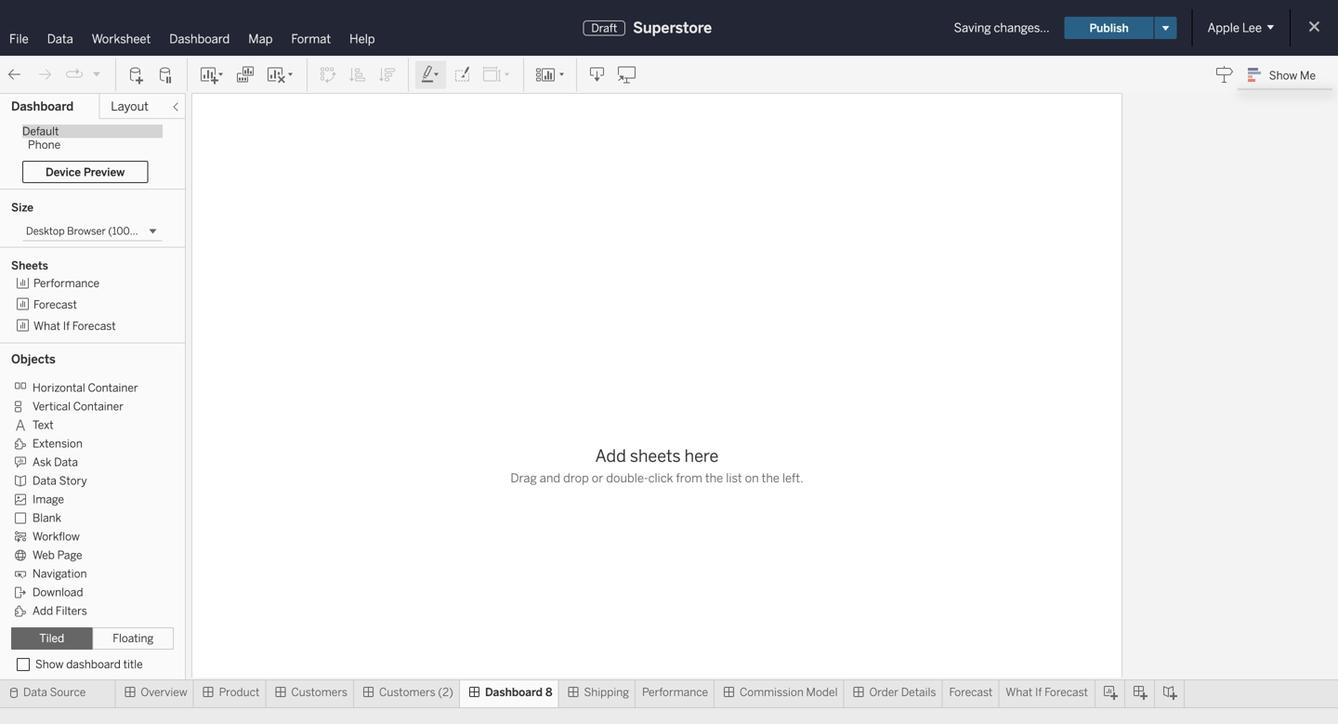Task type: describe. For each thing, give the bounding box(es) containing it.
phone
[[28, 138, 61, 152]]

changes...
[[994, 20, 1050, 35]]

file
[[9, 32, 29, 46]]

layout
[[111, 99, 149, 114]]

source
[[50, 686, 86, 699]]

default
[[22, 125, 59, 138]]

vertical
[[33, 400, 71, 413]]

vertical container option
[[11, 396, 147, 415]]

list box containing performance
[[11, 273, 174, 337]]

product
[[219, 686, 260, 699]]

sheets
[[11, 259, 48, 272]]

show me button
[[1240, 60, 1333, 89]]

apple
[[1208, 20, 1240, 35]]

(2)
[[438, 686, 454, 699]]

blank
[[33, 511, 61, 525]]

customers for customers
[[291, 686, 348, 699]]

page
[[57, 548, 82, 562]]

2 the from the left
[[762, 471, 780, 486]]

data story
[[33, 474, 87, 487]]

ask
[[33, 455, 51, 469]]

2 horizontal spatial dashboard
[[485, 686, 543, 699]]

sheets
[[630, 446, 681, 466]]

click
[[649, 471, 674, 486]]

customers for customers (2)
[[379, 686, 436, 699]]

preview
[[84, 165, 125, 179]]

ask data option
[[11, 452, 147, 471]]

left.
[[783, 471, 804, 486]]

0 horizontal spatial performance
[[33, 277, 100, 290]]

device preview button
[[22, 161, 148, 183]]

1 horizontal spatial what if forecast
[[1006, 686, 1089, 699]]

format workbook image
[[453, 66, 471, 84]]

map
[[248, 32, 273, 46]]

drag
[[511, 471, 537, 486]]

and
[[540, 471, 561, 486]]

publish
[[1090, 21, 1129, 35]]

or
[[592, 471, 604, 486]]

floating
[[113, 632, 154, 645]]

0 horizontal spatial if
[[63, 319, 70, 333]]

help
[[350, 32, 375, 46]]

device preview
[[46, 165, 125, 179]]

order details
[[870, 686, 937, 699]]

duplicate image
[[236, 66, 255, 84]]

filters
[[56, 604, 87, 618]]

1 horizontal spatial what
[[1006, 686, 1033, 699]]

new data source image
[[127, 66, 146, 84]]

1 vertical spatial if
[[1036, 686, 1042, 699]]

pause auto updates image
[[157, 66, 176, 84]]

here
[[685, 446, 719, 466]]

image
[[33, 493, 64, 506]]

data source
[[23, 686, 86, 699]]

commission
[[740, 686, 804, 699]]

8
[[546, 686, 553, 699]]

customers (2)
[[379, 686, 454, 699]]

sort ascending image
[[349, 66, 367, 84]]

extension option
[[11, 434, 147, 452]]

web
[[33, 548, 55, 562]]

1 horizontal spatial replay animation image
[[91, 68, 102, 79]]

clear sheet image
[[266, 66, 296, 84]]

superstore
[[633, 19, 712, 37]]

collapse image
[[170, 101, 181, 112]]

me
[[1301, 69, 1316, 82]]

data for data story
[[33, 474, 57, 487]]

workflow option
[[11, 527, 147, 545]]

data for data source
[[23, 686, 47, 699]]

what if forecast inside "list box"
[[33, 319, 116, 333]]

800)
[[146, 225, 170, 238]]

0 vertical spatial dashboard
[[169, 32, 230, 46]]

container for vertical container
[[73, 400, 124, 413]]

drop
[[563, 471, 589, 486]]

web page option
[[11, 545, 147, 564]]

0 horizontal spatial what
[[33, 319, 60, 333]]

1 vertical spatial performance
[[642, 686, 708, 699]]

1 the from the left
[[705, 471, 724, 486]]

horizontal container option
[[11, 378, 147, 396]]

undo image
[[6, 66, 24, 84]]

show for show dashboard title
[[35, 658, 64, 671]]



Task type: vqa. For each thing, say whether or not it's contained in the screenshot.
BUY NOW button
no



Task type: locate. For each thing, give the bounding box(es) containing it.
image option
[[11, 489, 147, 508]]

horizontal container
[[33, 381, 138, 394]]

1 vertical spatial add
[[33, 604, 53, 618]]

add for sheets
[[596, 446, 626, 466]]

add down download
[[33, 604, 53, 618]]

1 customers from the left
[[291, 686, 348, 699]]

0 vertical spatial performance
[[33, 277, 100, 290]]

show left the me
[[1270, 69, 1298, 82]]

0 vertical spatial container
[[88, 381, 138, 394]]

model
[[806, 686, 838, 699]]

add filters option
[[11, 601, 147, 620]]

replay animation image right redo icon
[[65, 65, 84, 84]]

the left list on the right bottom of the page
[[705, 471, 724, 486]]

replay animation image left new data source image
[[91, 68, 102, 79]]

text option
[[11, 415, 147, 434]]

fit image
[[482, 66, 512, 84]]

saving
[[954, 20, 992, 35]]

container inside option
[[73, 400, 124, 413]]

list
[[726, 471, 742, 486]]

0 vertical spatial add
[[596, 446, 626, 466]]

commission model
[[740, 686, 838, 699]]

0 vertical spatial what
[[33, 319, 60, 333]]

if
[[63, 319, 70, 333], [1036, 686, 1042, 699]]

1 horizontal spatial customers
[[379, 686, 436, 699]]

show inside button
[[1270, 69, 1298, 82]]

device
[[46, 165, 81, 179]]

objects
[[11, 352, 56, 367]]

dashboard up "new worksheet" icon
[[169, 32, 230, 46]]

open and edit this workbook in tableau desktop image
[[618, 66, 637, 84]]

add for filters
[[33, 604, 53, 618]]

customers
[[291, 686, 348, 699], [379, 686, 436, 699]]

data inside 'option'
[[33, 474, 57, 487]]

data for data
[[47, 32, 73, 46]]

story
[[59, 474, 87, 487]]

draft
[[592, 21, 617, 35]]

apple lee
[[1208, 20, 1262, 35]]

1 vertical spatial container
[[73, 400, 124, 413]]

format
[[291, 32, 331, 46]]

data inside option
[[54, 455, 78, 469]]

objects list box
[[11, 372, 174, 638]]

on
[[745, 471, 759, 486]]

show down tiled
[[35, 658, 64, 671]]

shipping
[[584, 686, 629, 699]]

default phone
[[22, 125, 61, 152]]

container up the vertical container option
[[88, 381, 138, 394]]

download
[[33, 586, 83, 599]]

tiled
[[39, 632, 64, 645]]

x
[[139, 225, 144, 238]]

0 vertical spatial what if forecast
[[33, 319, 116, 333]]

browser
[[67, 225, 106, 238]]

lee
[[1243, 20, 1262, 35]]

text
[[33, 418, 54, 432]]

download image
[[588, 66, 607, 84]]

dashboard
[[66, 658, 121, 671]]

container down the horizontal container
[[73, 400, 124, 413]]

overview
[[141, 686, 187, 699]]

customers right the product
[[291, 686, 348, 699]]

show me
[[1270, 69, 1316, 82]]

data left source
[[23, 686, 47, 699]]

double-
[[606, 471, 649, 486]]

0 horizontal spatial what if forecast
[[33, 319, 116, 333]]

data
[[47, 32, 73, 46], [54, 455, 78, 469], [33, 474, 57, 487], [23, 686, 47, 699]]

1 vertical spatial what
[[1006, 686, 1033, 699]]

0 horizontal spatial the
[[705, 471, 724, 486]]

2 customers from the left
[[379, 686, 436, 699]]

add sheets here drag and drop or double-click from the list on the left.
[[511, 446, 804, 486]]

size
[[11, 201, 33, 214]]

web page
[[33, 548, 82, 562]]

navigation
[[33, 567, 87, 580]]

blank option
[[11, 508, 147, 527]]

highlight image
[[420, 66, 442, 84]]

ask data
[[33, 455, 78, 469]]

performance right the shipping
[[642, 686, 708, 699]]

from
[[676, 471, 703, 486]]

worksheet
[[92, 32, 151, 46]]

add up or
[[596, 446, 626, 466]]

1 vertical spatial show
[[35, 658, 64, 671]]

data story option
[[11, 471, 147, 489]]

data guide image
[[1216, 65, 1234, 84]]

dashboard up default
[[11, 99, 74, 114]]

2 vertical spatial dashboard
[[485, 686, 543, 699]]

desktop browser (1000 x 800)
[[26, 225, 170, 238]]

replay animation image
[[65, 65, 84, 84], [91, 68, 102, 79]]

title
[[123, 658, 143, 671]]

sort descending image
[[378, 66, 397, 84]]

dashboard 8
[[485, 686, 553, 699]]

1 horizontal spatial performance
[[642, 686, 708, 699]]

what if forecast
[[33, 319, 116, 333], [1006, 686, 1089, 699]]

desktop
[[26, 225, 65, 238]]

the right the "on"
[[762, 471, 780, 486]]

0 horizontal spatial replay animation image
[[65, 65, 84, 84]]

1 vertical spatial dashboard
[[11, 99, 74, 114]]

0 horizontal spatial add
[[33, 604, 53, 618]]

add
[[596, 446, 626, 466], [33, 604, 53, 618]]

horizontal
[[33, 381, 85, 394]]

redo image
[[35, 66, 54, 84]]

0 horizontal spatial show
[[35, 658, 64, 671]]

navigation option
[[11, 564, 147, 582]]

add inside add sheets here drag and drop or double-click from the list on the left.
[[596, 446, 626, 466]]

1 vertical spatial what if forecast
[[1006, 686, 1089, 699]]

0 vertical spatial show
[[1270, 69, 1298, 82]]

workflow
[[33, 530, 80, 543]]

performance
[[33, 277, 100, 290], [642, 686, 708, 699]]

extension
[[33, 437, 83, 450]]

0 horizontal spatial dashboard
[[11, 99, 74, 114]]

download option
[[11, 582, 147, 601]]

1 horizontal spatial dashboard
[[169, 32, 230, 46]]

option
[[11, 620, 147, 638]]

order
[[870, 686, 899, 699]]

1 horizontal spatial the
[[762, 471, 780, 486]]

1 horizontal spatial if
[[1036, 686, 1042, 699]]

vertical container
[[33, 400, 124, 413]]

customers left (2) on the bottom left
[[379, 686, 436, 699]]

new worksheet image
[[199, 66, 225, 84]]

list box
[[11, 273, 174, 337]]

1 horizontal spatial add
[[596, 446, 626, 466]]

0 vertical spatial if
[[63, 319, 70, 333]]

dashboard left the 8
[[485, 686, 543, 699]]

container inside option
[[88, 381, 138, 394]]

the
[[705, 471, 724, 486], [762, 471, 780, 486]]

data up data story
[[54, 455, 78, 469]]

swap rows and columns image
[[319, 66, 337, 84]]

togglestate option group
[[11, 628, 174, 650]]

1 horizontal spatial show
[[1270, 69, 1298, 82]]

dashboard
[[169, 32, 230, 46], [11, 99, 74, 114], [485, 686, 543, 699]]

add inside option
[[33, 604, 53, 618]]

show dashboard title
[[35, 658, 143, 671]]

performance down "sheets" at top left
[[33, 277, 100, 290]]

0 horizontal spatial customers
[[291, 686, 348, 699]]

show/hide cards image
[[535, 66, 565, 84]]

container
[[88, 381, 138, 394], [73, 400, 124, 413]]

forecast
[[33, 298, 77, 311], [72, 319, 116, 333], [950, 686, 993, 699], [1045, 686, 1089, 699]]

add filters
[[33, 604, 87, 618]]

details
[[902, 686, 937, 699]]

show
[[1270, 69, 1298, 82], [35, 658, 64, 671]]

saving changes...
[[954, 20, 1050, 35]]

data down ask
[[33, 474, 57, 487]]

publish button
[[1065, 17, 1154, 39]]

data up redo icon
[[47, 32, 73, 46]]

what
[[33, 319, 60, 333], [1006, 686, 1033, 699]]

show for show me
[[1270, 69, 1298, 82]]

(1000
[[108, 225, 137, 238]]

container for horizontal container
[[88, 381, 138, 394]]



